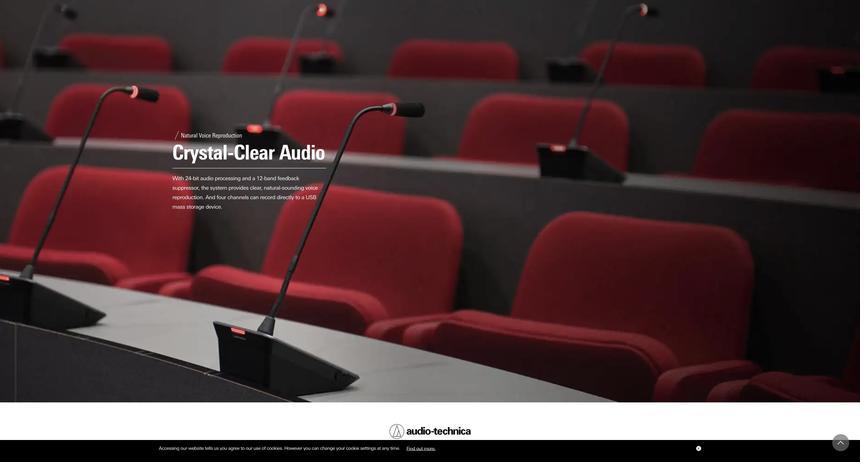 Task type: locate. For each thing, give the bounding box(es) containing it.
audio
[[200, 175, 213, 182]]

0 horizontal spatial our
[[180, 446, 187, 451]]

0 vertical spatial to
[[295, 194, 300, 201]]

0 horizontal spatial you
[[220, 446, 227, 451]]

accessing
[[159, 446, 179, 451]]

1 vertical spatial can
[[312, 446, 319, 451]]

our left use
[[246, 446, 252, 451]]

can inside the 'with 24-bit audio processing and a 12-band feedback suppressor, the system provides clear, natural-sounding voice reproduction. and four channels can record directly to a usb mass storage device.'
[[250, 194, 259, 201]]

to right agree
[[241, 446, 245, 451]]

1 vertical spatial to
[[241, 446, 245, 451]]

12-
[[257, 175, 264, 182]]

0 horizontal spatial can
[[250, 194, 259, 201]]

to
[[295, 194, 300, 201], [241, 446, 245, 451]]

band
[[264, 175, 276, 182]]

and
[[242, 175, 251, 182]]

and
[[205, 194, 215, 201]]

1 our from the left
[[180, 446, 187, 451]]

change
[[320, 446, 335, 451]]

1 horizontal spatial you
[[303, 446, 311, 451]]

store logo image
[[389, 425, 471, 440]]

0 horizontal spatial to
[[241, 446, 245, 451]]

you
[[220, 446, 227, 451], [303, 446, 311, 451]]

agree
[[228, 446, 239, 451]]

you right us at left bottom
[[220, 446, 227, 451]]

bit
[[193, 175, 199, 182]]

can left change
[[312, 446, 319, 451]]

system
[[210, 185, 227, 191]]

use
[[254, 446, 261, 451]]

feedback
[[278, 175, 299, 182]]

1 horizontal spatial to
[[295, 194, 300, 201]]

our
[[180, 446, 187, 451], [246, 446, 252, 451]]

the
[[201, 185, 209, 191]]

our left the website
[[180, 446, 187, 451]]

however
[[284, 446, 302, 451]]

your
[[336, 446, 345, 451]]

1 horizontal spatial our
[[246, 446, 252, 451]]

tells
[[205, 446, 213, 451]]

clear,
[[250, 185, 262, 191]]

can down clear,
[[250, 194, 259, 201]]

1 horizontal spatial a
[[301, 194, 304, 201]]

us
[[214, 446, 219, 451]]

time.
[[390, 446, 400, 451]]

0 vertical spatial can
[[250, 194, 259, 201]]

0 vertical spatial a
[[252, 175, 255, 182]]

you right however
[[303, 446, 311, 451]]

a left the 12-
[[252, 175, 255, 182]]

to inside the 'with 24-bit audio processing and a 12-band feedback suppressor, the system provides clear, natural-sounding voice reproduction. and four channels can record directly to a usb mass storage device.'
[[295, 194, 300, 201]]

a
[[252, 175, 255, 182], [301, 194, 304, 201]]

can
[[250, 194, 259, 201], [312, 446, 319, 451]]

to down "sounding"
[[295, 194, 300, 201]]

a left usb at the left top of page
[[301, 194, 304, 201]]

1 horizontal spatial can
[[312, 446, 319, 451]]

find out more. link
[[401, 443, 441, 454]]

1 you from the left
[[220, 446, 227, 451]]

arrow up image
[[838, 440, 844, 446]]



Task type: vqa. For each thing, say whether or not it's contained in the screenshot.
49
no



Task type: describe. For each thing, give the bounding box(es) containing it.
reproduction.
[[172, 194, 204, 201]]

out
[[416, 446, 423, 451]]

0 horizontal spatial a
[[252, 175, 255, 182]]

accessing our website tells us you agree to our use of cookies. however you can change your cookie settings at any time.
[[159, 446, 401, 451]]

settings
[[360, 446, 376, 451]]

record
[[260, 194, 275, 201]]

cookies.
[[267, 446, 283, 451]]

sounding
[[282, 185, 304, 191]]

mass
[[172, 204, 185, 210]]

more.
[[424, 446, 436, 451]]

directly
[[277, 194, 294, 201]]

2 you from the left
[[303, 446, 311, 451]]

website
[[188, 446, 204, 451]]

find out more.
[[407, 446, 436, 451]]

24-
[[185, 175, 193, 182]]

suppressor,
[[172, 185, 200, 191]]

at
[[377, 446, 381, 451]]

find
[[407, 446, 415, 451]]

usb
[[306, 194, 316, 201]]

of
[[262, 446, 266, 451]]

cross image
[[697, 448, 700, 450]]

provides
[[229, 185, 249, 191]]

2 our from the left
[[246, 446, 252, 451]]

four
[[217, 194, 226, 201]]

with
[[172, 175, 184, 182]]

processing
[[215, 175, 241, 182]]

channels
[[228, 194, 249, 201]]

any
[[382, 446, 389, 451]]

1 vertical spatial a
[[301, 194, 304, 201]]

voice
[[305, 185, 318, 191]]

device.
[[206, 204, 222, 210]]

cookie
[[346, 446, 359, 451]]

with 24-bit audio processing and a 12-band feedback suppressor, the system provides clear, natural-sounding voice reproduction. and four channels can record directly to a usb mass storage device.
[[172, 175, 318, 210]]

storage
[[186, 204, 204, 210]]

natural-
[[264, 185, 282, 191]]



